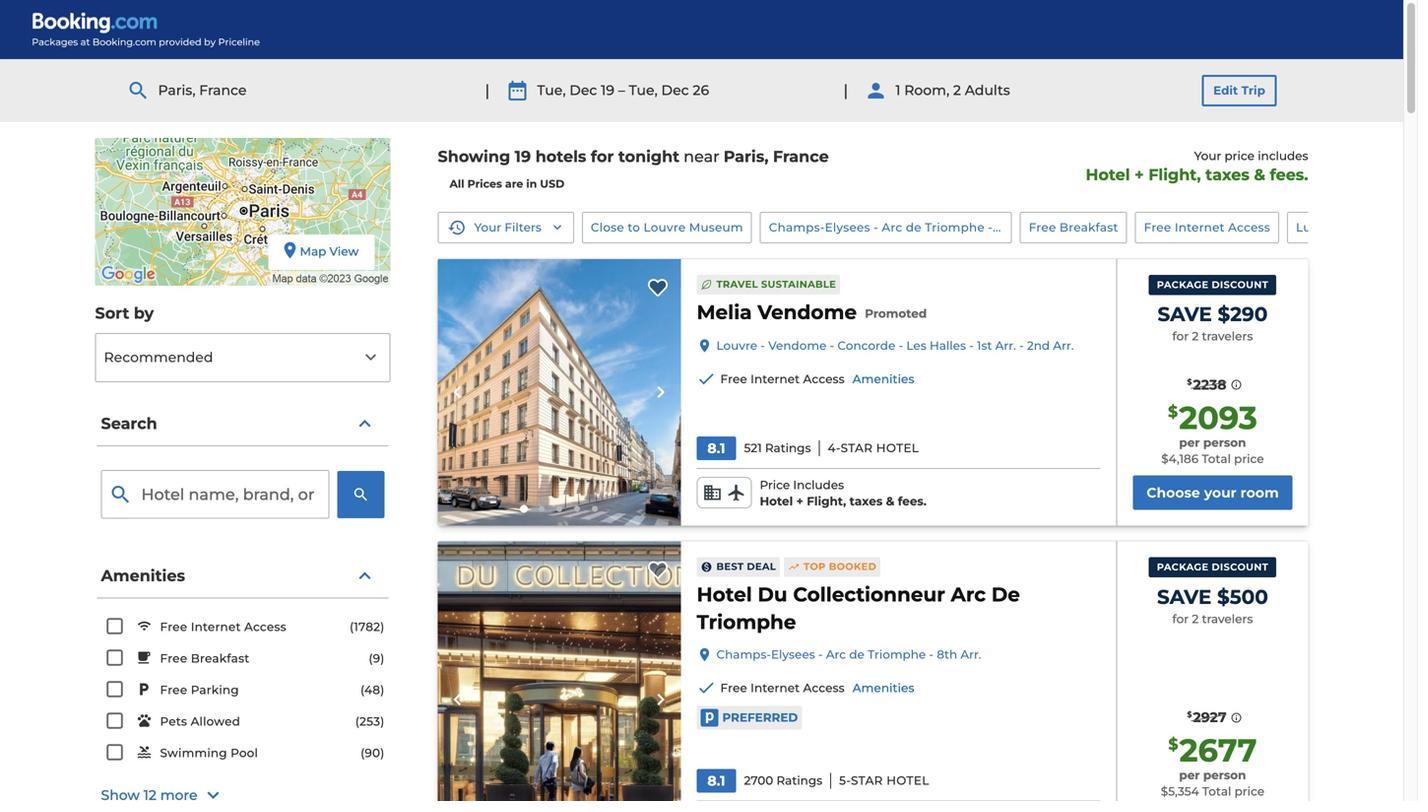 Task type: locate. For each thing, give the bounding box(es) containing it.
your down edit
[[1195, 149, 1222, 163]]

paris, right near
[[724, 147, 769, 166]]

0 vertical spatial price
[[1225, 149, 1255, 163]]

1 horizontal spatial +
[[1135, 165, 1145, 184]]

1 vertical spatial package
[[1158, 561, 1209, 573]]

$ for 2093
[[1169, 402, 1179, 421]]

access down hotel du collectionneur arc de triomphe
[[804, 681, 845, 695]]

1 horizontal spatial your
[[1195, 149, 1222, 163]]

521
[[744, 441, 762, 455]]

$ left the 2927
[[1188, 710, 1193, 720]]

save left $500
[[1158, 585, 1212, 609]]

| left 1
[[844, 81, 849, 100]]

0 horizontal spatial arc
[[826, 647, 847, 662]]

your
[[1205, 484, 1237, 501]]

ratings right "2700"
[[777, 774, 823, 788]]

price down 2677
[[1235, 785, 1265, 799]]

$ inside $ 2677 per person $5,354 total price
[[1169, 734, 1179, 754]]

(1782)
[[350, 620, 385, 634]]

free internet access
[[1145, 220, 1271, 234], [160, 620, 287, 634]]

discount for 2093
[[1212, 279, 1269, 290]]

1 vertical spatial taxes
[[850, 494, 883, 509]]

preferred
[[723, 710, 798, 725]]

for 2 travelers
[[1173, 329, 1254, 344], [1173, 612, 1254, 626]]

0 horizontal spatial free internet access
[[160, 620, 287, 634]]

total right "$5,354"
[[1203, 785, 1232, 799]]

1 vertical spatial &
[[886, 494, 895, 509]]

champs- up sustainable on the top
[[769, 220, 825, 234]]

star for 2093
[[841, 441, 873, 455]]

& down includes
[[1255, 165, 1266, 184]]

1 vertical spatial for
[[1173, 329, 1189, 344]]

melia vendome - promoted element
[[697, 298, 927, 326]]

0 vertical spatial total
[[1203, 452, 1232, 466]]

for right hotels
[[591, 147, 614, 166]]

travelers down "save $290"
[[1203, 329, 1254, 344]]

2700
[[744, 774, 774, 788]]

(9)
[[369, 651, 385, 666]]

internet down melia vendome
[[751, 372, 800, 386]]

0 vertical spatial flight,
[[1149, 165, 1202, 184]]

flight,
[[1149, 165, 1202, 184], [807, 494, 847, 509]]

tue, up hotels
[[537, 82, 566, 99]]

person
[[1204, 435, 1247, 450], [1204, 768, 1247, 782]]

recommended
[[104, 349, 213, 366]]

travelers
[[1203, 329, 1254, 344], [1203, 612, 1254, 626]]

0 vertical spatial de
[[906, 220, 922, 234]]

0 vertical spatial package discount
[[1158, 279, 1269, 290]]

your inside button
[[474, 220, 502, 234]]

for 2 travelers down "save $290"
[[1173, 329, 1254, 344]]

price up room
[[1235, 452, 1265, 466]]

fees. inside your price includes hotel + flight, taxes & fees.
[[1271, 165, 1309, 184]]

triomphe inside hotel du collectionneur arc de triomphe
[[697, 610, 797, 634]]

free internet access amenities down 'concorde'
[[721, 372, 915, 386]]

19 left the –
[[601, 82, 615, 99]]

for for 2677
[[1173, 612, 1189, 626]]

internet up preferred
[[751, 681, 800, 695]]

1 total from the top
[[1203, 452, 1232, 466]]

1 room, 2 adults
[[896, 82, 1011, 99]]

2 tue, from the left
[[629, 82, 658, 99]]

0 vertical spatial 8.1
[[708, 440, 726, 457]]

0 vertical spatial person
[[1204, 435, 1247, 450]]

1 horizontal spatial fees.
[[1271, 165, 1309, 184]]

$
[[1188, 377, 1193, 387], [1169, 402, 1179, 421], [1188, 710, 1193, 720], [1169, 734, 1179, 754]]

luxury
[[1297, 220, 1339, 234]]

discount up $500
[[1212, 561, 1269, 573]]

2 down save $500
[[1193, 612, 1199, 626]]

1 vertical spatial arc
[[951, 582, 986, 606]]

0 horizontal spatial |
[[485, 81, 490, 100]]

total for 2677
[[1203, 785, 1232, 799]]

1 vertical spatial +
[[797, 494, 804, 509]]

facade/entrance image for 2093
[[438, 259, 681, 526]]

louvre down the melia
[[717, 338, 758, 353]]

booked
[[829, 561, 877, 573]]

0 horizontal spatial &
[[886, 494, 895, 509]]

amenities
[[853, 372, 915, 386], [101, 566, 185, 585], [853, 681, 915, 695]]

total
[[1203, 452, 1232, 466], [1203, 785, 1232, 799]]

tue, right the –
[[629, 82, 658, 99]]

price inside $ 2677 per person $5,354 total price
[[1235, 785, 1265, 799]]

person inside $ 2093 per person $4,186 total price
[[1204, 435, 1247, 450]]

$ 2677 per person $5,354 total price
[[1162, 731, 1265, 799]]

view
[[330, 244, 359, 259]]

1 horizontal spatial arc
[[882, 220, 903, 234]]

0 horizontal spatial tue,
[[537, 82, 566, 99]]

halles
[[930, 338, 967, 353]]

top
[[804, 561, 826, 573]]

for down save $500
[[1173, 612, 1189, 626]]

8.1 left "2700"
[[708, 772, 726, 789]]

travelers for 2677
[[1203, 612, 1254, 626]]

2 package from the top
[[1158, 561, 1209, 573]]

1 vertical spatial star
[[851, 774, 884, 788]]

1 facade/entrance image from the top
[[438, 259, 681, 526]]

0 vertical spatial save
[[1158, 302, 1213, 326]]

2 person from the top
[[1204, 768, 1247, 782]]

0 vertical spatial taxes
[[1206, 165, 1250, 184]]

1 horizontal spatial |
[[844, 81, 849, 100]]

dec
[[570, 82, 598, 99], [662, 82, 689, 99]]

$ 2093 per person $4,186 total price
[[1162, 398, 1265, 466]]

fees. down includes
[[1271, 165, 1309, 184]]

0 vertical spatial fees.
[[1271, 165, 1309, 184]]

access down amenities 'dropdown button'
[[244, 620, 287, 634]]

1 vertical spatial flight,
[[807, 494, 847, 509]]

8.1
[[708, 440, 726, 457], [708, 772, 726, 789]]

amenities button
[[97, 554, 389, 599]]

1 horizontal spatial elysees
[[825, 220, 871, 234]]

louvre right to
[[644, 220, 686, 234]]

taxes
[[1206, 165, 1250, 184], [850, 494, 883, 509]]

2238
[[1194, 377, 1227, 393]]

1 vertical spatial triomphe
[[697, 610, 797, 634]]

0 vertical spatial free internet access
[[1145, 220, 1271, 234]]

1 horizontal spatial 8th
[[997, 220, 1018, 234]]

2 free internet access amenities from the top
[[721, 681, 915, 695]]

| for tue, dec 19 – tue, dec 26
[[485, 81, 490, 100]]

elysees down du on the bottom of the page
[[772, 647, 816, 662]]

free internet access amenities for 2093
[[721, 372, 915, 386]]

1 vertical spatial amenities
[[101, 566, 185, 585]]

0 vertical spatial 19
[[601, 82, 615, 99]]

facade/entrance image
[[438, 259, 681, 526], [438, 541, 681, 801]]

champs-elysees - arc de triomphe - 8th arr.
[[769, 220, 1043, 234], [717, 647, 982, 662]]

1 for 2 travelers from the top
[[1173, 329, 1254, 344]]

2 vertical spatial price
[[1235, 785, 1265, 799]]

1 vertical spatial paris,
[[724, 147, 769, 166]]

8.1 left 521
[[708, 440, 726, 457]]

photo carousel region
[[438, 259, 681, 526], [438, 541, 681, 801]]

total inside $ 2093 per person $4,186 total price
[[1203, 452, 1232, 466]]

1 vertical spatial your
[[474, 220, 502, 234]]

your inside your price includes hotel + flight, taxes & fees.
[[1195, 149, 1222, 163]]

person inside $ 2677 per person $5,354 total price
[[1204, 768, 1247, 782]]

2 vertical spatial triomphe
[[868, 647, 926, 662]]

0 horizontal spatial fees.
[[898, 494, 927, 509]]

choose your room button
[[1133, 475, 1293, 510]]

1 discount from the top
[[1212, 279, 1269, 290]]

0 vertical spatial breakfast
[[1060, 220, 1119, 234]]

save left $290
[[1158, 302, 1213, 326]]

| up showing
[[485, 81, 490, 100]]

1 horizontal spatial breakfast
[[1060, 220, 1119, 234]]

0 horizontal spatial breakfast
[[191, 652, 250, 666]]

1 vertical spatial fees.
[[898, 494, 927, 509]]

package up "save $290"
[[1158, 279, 1209, 290]]

0 vertical spatial &
[[1255, 165, 1266, 184]]

1 per from the top
[[1180, 435, 1201, 450]]

0 horizontal spatial 8th
[[937, 647, 958, 662]]

arc
[[882, 220, 903, 234], [951, 582, 986, 606], [826, 647, 847, 662]]

0 vertical spatial photo carousel region
[[438, 259, 681, 526]]

taxes down 4-star hotel
[[850, 494, 883, 509]]

fees.
[[1271, 165, 1309, 184], [898, 494, 927, 509]]

your for your filters
[[474, 220, 502, 234]]

0 vertical spatial travelers
[[1203, 329, 1254, 344]]

1 photo carousel region from the top
[[438, 259, 681, 526]]

sort
[[95, 303, 129, 323]]

0 vertical spatial discount
[[1212, 279, 1269, 290]]

0 vertical spatial louvre
[[644, 220, 686, 234]]

1 package from the top
[[1158, 279, 1209, 290]]

swimming pool
[[160, 746, 258, 760]]

1 free internet access amenities from the top
[[721, 372, 915, 386]]

vendome down melia vendome - promoted element
[[769, 338, 827, 353]]

0 horizontal spatial dec
[[570, 82, 598, 99]]

& down 4-star hotel
[[886, 494, 895, 509]]

price inside $ 2093 per person $4,186 total price
[[1235, 452, 1265, 466]]

1 vertical spatial price
[[1235, 452, 1265, 466]]

triomphe
[[925, 220, 985, 234], [697, 610, 797, 634], [868, 647, 926, 662]]

1 horizontal spatial dec
[[662, 82, 689, 99]]

package discount up save $500
[[1158, 561, 1269, 573]]

0 vertical spatial +
[[1135, 165, 1145, 184]]

free parking
[[160, 683, 239, 697]]

dec left the –
[[570, 82, 598, 99]]

price for 2677
[[1235, 785, 1265, 799]]

taxes down edit
[[1206, 165, 1250, 184]]

free internet access amenities up preferred
[[721, 681, 915, 695]]

package discount up "save $290"
[[1158, 279, 1269, 290]]

total for 2093
[[1203, 452, 1232, 466]]

1 vertical spatial photo carousel region
[[438, 541, 681, 801]]

discount up $290
[[1212, 279, 1269, 290]]

hotel inside price includes hotel + flight, taxes & fees.
[[760, 494, 793, 509]]

de
[[906, 220, 922, 234], [850, 647, 865, 662]]

26
[[693, 82, 710, 99]]

0 horizontal spatial your
[[474, 220, 502, 234]]

1 8.1 from the top
[[708, 440, 726, 457]]

1 vertical spatial de
[[850, 647, 865, 662]]

swimming
[[160, 746, 227, 760]]

star up price includes hotel + flight, taxes & fees.
[[841, 441, 873, 455]]

sort by
[[95, 303, 154, 323]]

0 horizontal spatial elysees
[[772, 647, 816, 662]]

$ inside $ 2093 per person $4,186 total price
[[1169, 402, 1179, 421]]

1 vertical spatial facade/entrance image
[[438, 541, 681, 801]]

2 | from the left
[[844, 81, 849, 100]]

0 vertical spatial your
[[1195, 149, 1222, 163]]

2 for 2677
[[1193, 612, 1199, 626]]

travelers down save $500
[[1203, 612, 1254, 626]]

package for 2093
[[1158, 279, 1209, 290]]

elysees up sustainable on the top
[[825, 220, 871, 234]]

2 total from the top
[[1203, 785, 1232, 799]]

choose your room
[[1147, 484, 1280, 501]]

access down 'concorde'
[[804, 372, 845, 386]]

0 horizontal spatial france
[[199, 82, 247, 99]]

1 travelers from the top
[[1203, 329, 1254, 344]]

france
[[199, 82, 247, 99], [773, 147, 829, 166]]

for 2 travelers down save $500
[[1173, 612, 1254, 626]]

2700 ratings
[[744, 774, 823, 788]]

4-
[[828, 441, 841, 455]]

0 vertical spatial facade/entrance image
[[438, 259, 681, 526]]

internet down amenities 'dropdown button'
[[191, 620, 241, 634]]

0 vertical spatial elysees
[[825, 220, 871, 234]]

pets
[[160, 715, 187, 729]]

person down the 2927
[[1204, 768, 1247, 782]]

1 vertical spatial total
[[1203, 785, 1232, 799]]

save for 2093
[[1158, 302, 1213, 326]]

$ 2238
[[1188, 377, 1227, 393]]

paris,
[[158, 82, 196, 99], [724, 147, 769, 166]]

$ left 2093
[[1169, 402, 1179, 421]]

0 vertical spatial for
[[591, 147, 614, 166]]

paris, down booking.com packages image
[[158, 82, 196, 99]]

0 horizontal spatial taxes
[[850, 494, 883, 509]]

fees. down 4-star hotel
[[898, 494, 927, 509]]

0 horizontal spatial paris,
[[158, 82, 196, 99]]

melia vendome
[[697, 300, 857, 324]]

1 vertical spatial for 2 travelers
[[1173, 612, 1254, 626]]

dec left 26
[[662, 82, 689, 99]]

hotel du collectionneur arc de triomphe element
[[697, 581, 1101, 635]]

package up save $500
[[1158, 561, 1209, 573]]

$ inside $ 2238
[[1188, 377, 1193, 387]]

2 package discount from the top
[[1158, 561, 1269, 573]]

tonight
[[619, 147, 680, 166]]

top booked
[[804, 561, 877, 573]]

1 vertical spatial louvre
[[717, 338, 758, 353]]

$ left 2238
[[1188, 377, 1193, 387]]

0 vertical spatial for 2 travelers
[[1173, 329, 1254, 344]]

0 vertical spatial ratings
[[765, 441, 811, 455]]

0 horizontal spatial flight,
[[807, 494, 847, 509]]

package discount for 2677
[[1158, 561, 1269, 573]]

champs- up preferred
[[717, 647, 772, 662]]

for down "save $290"
[[1173, 329, 1189, 344]]

facade/entrance image for 2677
[[438, 541, 681, 801]]

2 down "save $290"
[[1193, 329, 1199, 344]]

your left filters
[[474, 220, 502, 234]]

-
[[874, 220, 879, 234], [989, 220, 993, 234], [761, 338, 766, 353], [830, 338, 835, 353], [899, 338, 904, 353], [970, 338, 974, 353], [1020, 338, 1024, 353], [819, 647, 823, 662], [930, 647, 934, 662]]

1 vertical spatial per
[[1180, 768, 1201, 782]]

2
[[954, 82, 962, 99], [1193, 329, 1199, 344], [1193, 612, 1199, 626]]

flight, inside price includes hotel + flight, taxes & fees.
[[807, 494, 847, 509]]

2 vertical spatial arc
[[826, 647, 847, 662]]

save for 2677
[[1158, 585, 1212, 609]]

19 up are
[[515, 147, 531, 166]]

total up 'choose your room' button
[[1203, 452, 1232, 466]]

ratings right 521
[[765, 441, 811, 455]]

price left includes
[[1225, 149, 1255, 163]]

1 person from the top
[[1204, 435, 1247, 450]]

per up "$4,186"
[[1180, 435, 1201, 450]]

2 photo carousel region from the top
[[438, 541, 681, 801]]

per inside $ 2677 per person $5,354 total price
[[1180, 768, 1201, 782]]

go to image #4 image
[[574, 506, 580, 512]]

$ left 2677
[[1169, 734, 1179, 754]]

tue, dec 19 – tue, dec 26
[[537, 82, 710, 99]]

2 8.1 from the top
[[708, 772, 726, 789]]

8.1 for 2677
[[708, 772, 726, 789]]

tue,
[[537, 82, 566, 99], [629, 82, 658, 99]]

0 vertical spatial amenities
[[853, 372, 915, 386]]

1 horizontal spatial flight,
[[1149, 165, 1202, 184]]

star right 2700 ratings
[[851, 774, 884, 788]]

19
[[601, 82, 615, 99], [515, 147, 531, 166]]

0 horizontal spatial free breakfast
[[160, 652, 250, 666]]

1 vertical spatial person
[[1204, 768, 1247, 782]]

2 for 2 travelers from the top
[[1173, 612, 1254, 626]]

2 per from the top
[[1180, 768, 1201, 782]]

per for 2093
[[1180, 435, 1201, 450]]

2 right room,
[[954, 82, 962, 99]]

2 discount from the top
[[1212, 561, 1269, 573]]

package
[[1158, 279, 1209, 290], [1158, 561, 1209, 573]]

1 horizontal spatial taxes
[[1206, 165, 1250, 184]]

2 facade/entrance image from the top
[[438, 541, 681, 801]]

1 vertical spatial free breakfast
[[160, 652, 250, 666]]

per up "$5,354"
[[1180, 768, 1201, 782]]

total inside $ 2677 per person $5,354 total price
[[1203, 785, 1232, 799]]

ratings
[[765, 441, 811, 455], [777, 774, 823, 788]]

0 horizontal spatial louvre
[[644, 220, 686, 234]]

deal
[[747, 561, 777, 573]]

free
[[1029, 220, 1057, 234], [1145, 220, 1172, 234], [721, 372, 748, 386], [160, 620, 187, 634], [160, 652, 187, 666], [721, 681, 748, 695], [160, 683, 187, 697]]

521 ratings
[[744, 441, 811, 455]]

1 package discount from the top
[[1158, 279, 1269, 290]]

free internet access down amenities 'dropdown button'
[[160, 620, 287, 634]]

hotel for 5-star hotel
[[887, 774, 930, 788]]

5-
[[840, 774, 851, 788]]

2 travelers from the top
[[1203, 612, 1254, 626]]

amenities for 2677
[[853, 681, 915, 695]]

0 vertical spatial vendome
[[758, 300, 857, 324]]

price inside your price includes hotel + flight, taxes & fees.
[[1225, 149, 1255, 163]]

hotel for price includes hotel + flight, taxes & fees.
[[760, 494, 793, 509]]

1 vertical spatial travelers
[[1203, 612, 1254, 626]]

$ inside the $ 2927
[[1188, 710, 1193, 720]]

1 horizontal spatial &
[[1255, 165, 1266, 184]]

travel sustainable
[[717, 278, 837, 290]]

free internet access down your price includes hotel + flight, taxes & fees. on the right of the page
[[1145, 220, 1271, 234]]

recommended button
[[95, 333, 391, 382]]

+
[[1135, 165, 1145, 184], [797, 494, 804, 509]]

per inside $ 2093 per person $4,186 total price
[[1180, 435, 1201, 450]]

(253)
[[356, 714, 385, 729]]

person up your
[[1204, 435, 1247, 450]]

0 vertical spatial star
[[841, 441, 873, 455]]

1 vertical spatial elysees
[[772, 647, 816, 662]]

vendome down sustainable on the top
[[758, 300, 857, 324]]

2 vertical spatial for
[[1173, 612, 1189, 626]]

star for 2677
[[851, 774, 884, 788]]

1 | from the left
[[485, 81, 490, 100]]

star
[[841, 441, 873, 455], [851, 774, 884, 788]]



Task type: describe. For each thing, give the bounding box(es) containing it.
0 vertical spatial paris,
[[158, 82, 196, 99]]

1st
[[977, 338, 993, 353]]

all
[[450, 177, 465, 191]]

0 vertical spatial 2
[[954, 82, 962, 99]]

parking
[[191, 683, 239, 697]]

1
[[896, 82, 901, 99]]

room
[[1241, 484, 1280, 501]]

travel
[[717, 278, 759, 290]]

flight, inside your price includes hotel + flight, taxes & fees.
[[1149, 165, 1202, 184]]

your price includes hotel + flight, taxes & fees.
[[1086, 149, 1309, 184]]

5-star hotel
[[840, 774, 930, 788]]

arc inside hotel du collectionneur arc de triomphe
[[951, 582, 986, 606]]

1 vertical spatial free internet access
[[160, 620, 287, 634]]

+ inside price includes hotel + flight, taxes & fees.
[[797, 494, 804, 509]]

allowed
[[191, 715, 240, 729]]

melia
[[697, 300, 752, 324]]

2093
[[1180, 398, 1258, 437]]

collectionneur
[[794, 582, 946, 606]]

close to louvre museum
[[591, 220, 744, 234]]

sustainable
[[762, 278, 837, 290]]

hotel du collectionneur arc de triomphe
[[697, 582, 1021, 634]]

les
[[907, 338, 927, 353]]

1 vertical spatial 8th
[[937, 647, 958, 662]]

1 horizontal spatial free internet access
[[1145, 220, 1271, 234]]

to
[[628, 220, 641, 234]]

for 2 travelers for 2677
[[1173, 612, 1254, 626]]

price
[[760, 478, 790, 492]]

concorde
[[838, 338, 896, 353]]

hotel inside hotel du collectionneur arc de triomphe
[[697, 582, 753, 606]]

map view
[[300, 244, 359, 259]]

search button
[[97, 402, 389, 446]]

Hotel name, brand, or keyword text field
[[101, 470, 330, 519]]

access left luxury
[[1229, 220, 1271, 234]]

your for your price includes hotel + flight, taxes & fees.
[[1195, 149, 1222, 163]]

showing 19 hotels for tonight near paris, france
[[438, 147, 829, 166]]

louvre - vendome - concorde - les halles - 1st arr. - 2nd arr.
[[717, 338, 1074, 353]]

0 vertical spatial champs-elysees - arc de triomphe - 8th arr.
[[769, 220, 1043, 234]]

–
[[619, 82, 625, 99]]

du
[[758, 582, 788, 606]]

1 vertical spatial vendome
[[769, 338, 827, 353]]

go to image #5 image
[[592, 506, 598, 512]]

includes
[[1259, 149, 1309, 163]]

showing
[[438, 147, 511, 166]]

go to image #1 image
[[520, 505, 528, 513]]

2 for 2093
[[1193, 329, 1199, 344]]

1 dec from the left
[[570, 82, 598, 99]]

includes
[[794, 478, 845, 492]]

$4,186
[[1162, 452, 1199, 466]]

hotels
[[536, 147, 587, 166]]

map
[[300, 244, 326, 259]]

(90)
[[361, 746, 385, 760]]

photo carousel region for 2677
[[438, 541, 681, 801]]

person for 2093
[[1204, 435, 1247, 450]]

$500
[[1218, 585, 1269, 609]]

package discount for 2093
[[1158, 279, 1269, 290]]

0 vertical spatial triomphe
[[925, 220, 985, 234]]

best deal
[[717, 561, 777, 573]]

$290
[[1218, 302, 1269, 326]]

2 dec from the left
[[662, 82, 689, 99]]

1 horizontal spatial de
[[906, 220, 922, 234]]

0 vertical spatial france
[[199, 82, 247, 99]]

taxes inside price includes hotel + flight, taxes & fees.
[[850, 494, 883, 509]]

person for 2677
[[1204, 768, 1247, 782]]

go to image #3 image
[[557, 506, 563, 512]]

search
[[101, 414, 157, 433]]

| for 1 room, 2 adults
[[844, 81, 849, 100]]

free internet access amenities for 2677
[[721, 681, 915, 695]]

for for 2093
[[1173, 329, 1189, 344]]

all prices are in usd
[[450, 177, 565, 191]]

$5,354
[[1162, 785, 1200, 799]]

de
[[992, 582, 1021, 606]]

hotel inside your price includes hotel + flight, taxes & fees.
[[1086, 165, 1131, 184]]

+ inside your price includes hotel + flight, taxes & fees.
[[1135, 165, 1145, 184]]

& inside your price includes hotel + flight, taxes & fees.
[[1255, 165, 1266, 184]]

for 2 travelers for 2093
[[1173, 329, 1254, 344]]

package for 2677
[[1158, 561, 1209, 573]]

per for 2677
[[1180, 768, 1201, 782]]

$ 2927
[[1188, 709, 1227, 726]]

& inside price includes hotel + flight, taxes & fees.
[[886, 494, 895, 509]]

go to image #2 image
[[539, 506, 545, 512]]

travelers for 2093
[[1203, 329, 1254, 344]]

filters
[[505, 220, 542, 234]]

museum
[[690, 220, 744, 234]]

fees. inside price includes hotel + flight, taxes & fees.
[[898, 494, 927, 509]]

$ for 2927
[[1188, 710, 1193, 720]]

amenities for 2093
[[853, 372, 915, 386]]

are
[[505, 177, 524, 191]]

amenities inside amenities 'dropdown button'
[[101, 566, 185, 585]]

near
[[684, 147, 720, 166]]

internet down your price includes hotel + flight, taxes & fees. on the right of the page
[[1175, 220, 1226, 234]]

2nd
[[1028, 338, 1050, 353]]

room,
[[905, 82, 950, 99]]

choose
[[1147, 484, 1201, 501]]

8.1 for 2093
[[708, 440, 726, 457]]

ratings for 2093
[[765, 441, 811, 455]]

$ for 2677
[[1169, 734, 1179, 754]]

hotel for 4-star hotel
[[877, 441, 920, 455]]

1 tue, from the left
[[537, 82, 566, 99]]

1 horizontal spatial france
[[773, 147, 829, 166]]

save $500
[[1158, 585, 1269, 609]]

in
[[527, 177, 537, 191]]

edit trip
[[1214, 83, 1266, 98]]

0 horizontal spatial 19
[[515, 147, 531, 166]]

close
[[591, 220, 625, 234]]

save $290
[[1158, 302, 1269, 326]]

1 horizontal spatial 19
[[601, 82, 615, 99]]

your filters button
[[438, 212, 574, 243]]

expand image
[[550, 220, 566, 235]]

$ for 2238
[[1188, 377, 1193, 387]]

pets allowed
[[160, 715, 240, 729]]

your filters
[[474, 220, 542, 234]]

prices
[[468, 177, 502, 191]]

1 vertical spatial champs-
[[717, 647, 772, 662]]

booking.com packages image
[[32, 12, 261, 47]]

0 horizontal spatial de
[[850, 647, 865, 662]]

(48)
[[361, 683, 385, 697]]

by
[[134, 303, 154, 323]]

ratings for 2677
[[777, 774, 823, 788]]

0 vertical spatial champs-
[[769, 220, 825, 234]]

usd
[[540, 177, 565, 191]]

photo carousel region for 2093
[[438, 259, 681, 526]]

price for 2093
[[1235, 452, 1265, 466]]

0 vertical spatial free breakfast
[[1029, 220, 1119, 234]]

edit
[[1214, 83, 1239, 98]]

discount for 2677
[[1212, 561, 1269, 573]]

1 vertical spatial champs-elysees - arc de triomphe - 8th arr.
[[717, 647, 982, 662]]

trip
[[1242, 83, 1266, 98]]

1 horizontal spatial paris,
[[724, 147, 769, 166]]

0 vertical spatial 8th
[[997, 220, 1018, 234]]

4-star hotel
[[828, 441, 920, 455]]

taxes inside your price includes hotel + flight, taxes & fees.
[[1206, 165, 1250, 184]]

2677
[[1180, 731, 1258, 769]]

paris, france
[[158, 82, 247, 99]]



Task type: vqa. For each thing, say whether or not it's contained in the screenshot.
$ 2238
yes



